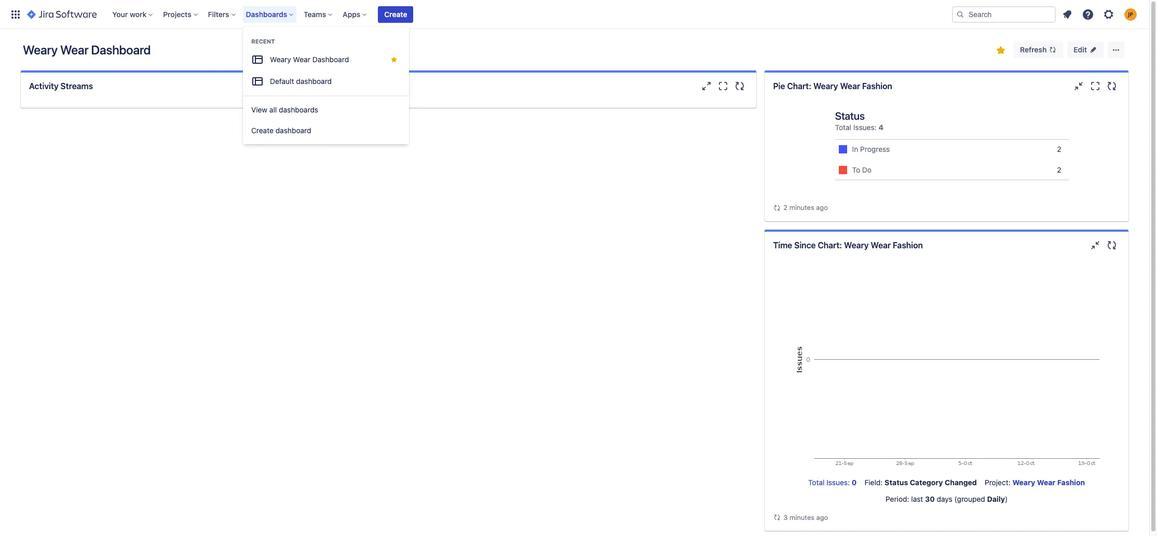 Task type: locate. For each thing, give the bounding box(es) containing it.
ago right an arrow curved in a circular way on the button that refreshes the dashboard image
[[816, 204, 828, 212]]

default
[[270, 77, 294, 86]]

weary wear dashboard
[[23, 43, 151, 57], [270, 55, 349, 64]]

period: last 30 days (grouped daily )
[[886, 495, 1008, 504]]

chart: right since
[[818, 241, 842, 250]]

star weary wear dashboard image inside weary wear dashboard link
[[390, 56, 398, 64]]

ago
[[816, 204, 828, 212], [816, 514, 828, 522]]

1 horizontal spatial issues:
[[853, 123, 877, 132]]

0 horizontal spatial fashion
[[862, 82, 892, 91]]

create button
[[378, 6, 414, 23]]

status
[[835, 110, 865, 122], [885, 478, 908, 487]]

minutes right 3 at right
[[790, 514, 815, 522]]

view all dashboards
[[251, 105, 318, 114]]

teams button
[[301, 6, 337, 23]]

project:
[[985, 478, 1011, 487]]

projects button
[[160, 6, 202, 23]]

1 horizontal spatial total
[[835, 123, 851, 132]]

dashboard
[[91, 43, 151, 57], [312, 55, 349, 64]]

dashboard for default dashboard
[[296, 77, 332, 86]]

time since chart: weary wear fashion region
[[773, 259, 1120, 523]]

dashboard
[[296, 77, 332, 86], [276, 126, 311, 135]]

activity
[[29, 82, 58, 91]]

total
[[835, 123, 851, 132], [808, 478, 825, 487]]

ago right 3 at right
[[816, 514, 828, 522]]

issues: left 0
[[827, 478, 850, 487]]

0 horizontal spatial create
[[251, 126, 274, 135]]

refresh image
[[1049, 46, 1057, 54]]

minutes inside pie chart: weary wear fashion region
[[789, 204, 814, 212]]

dashboards
[[279, 105, 318, 114]]

minutes inside time since chart: weary wear fashion region
[[790, 514, 815, 522]]

chart: right pie
[[787, 82, 811, 91]]

0 vertical spatial 2
[[1057, 145, 1062, 154]]

your work
[[112, 10, 147, 18]]

weary wear dashboard up the default dashboard
[[270, 55, 349, 64]]

dashboard down "your"
[[91, 43, 151, 57]]

time since chart: weary wear fashion
[[773, 241, 923, 250]]

an arrow curved in a circular way on the button that refreshes the dashboard image
[[773, 514, 782, 522]]

1 vertical spatial fashion
[[893, 241, 923, 250]]

1 horizontal spatial create
[[384, 10, 407, 18]]

1 vertical spatial minutes
[[790, 514, 815, 522]]

1 horizontal spatial star weary wear dashboard image
[[995, 44, 1007, 57]]

2 minutes from the top
[[790, 514, 815, 522]]

banner
[[0, 0, 1149, 29]]

create dashboard
[[251, 126, 311, 135]]

star weary wear dashboard image left refresh
[[995, 44, 1007, 57]]

1 vertical spatial total
[[808, 478, 825, 487]]

0 horizontal spatial star weary wear dashboard image
[[390, 56, 398, 64]]

jira software image
[[27, 8, 97, 21], [27, 8, 97, 21]]

30
[[925, 495, 935, 504]]

your profile and settings image
[[1125, 8, 1137, 21]]

1 horizontal spatial weary wear dashboard
[[270, 55, 349, 64]]

4
[[879, 123, 884, 132]]

1 vertical spatial 2
[[1057, 166, 1062, 174]]

issues: inside time since chart: weary wear fashion region
[[827, 478, 850, 487]]

create for create
[[384, 10, 407, 18]]

0 horizontal spatial dashboard
[[91, 43, 151, 57]]

status total issues: 4
[[835, 110, 884, 132]]

1 horizontal spatial dashboard
[[312, 55, 349, 64]]

0 vertical spatial ago
[[816, 204, 828, 212]]

1 vertical spatial status
[[885, 478, 908, 487]]

weary up activity
[[23, 43, 58, 57]]

maximize pie chart: weary wear fashion image
[[1089, 80, 1102, 92]]

dashboard for create dashboard
[[276, 126, 311, 135]]

1 vertical spatial issues:
[[827, 478, 850, 487]]

time
[[773, 241, 792, 250]]

1 ago from the top
[[816, 204, 828, 212]]

2 ago from the top
[[816, 514, 828, 522]]

1 horizontal spatial status
[[885, 478, 908, 487]]

to
[[852, 166, 860, 174]]

0 vertical spatial chart:
[[787, 82, 811, 91]]

2 minutes ago
[[784, 204, 828, 212]]

undefined generated chart image image
[[789, 259, 1104, 469]]

last
[[911, 495, 923, 504]]

in progress link
[[852, 144, 1057, 155]]

2 vertical spatial fashion
[[1057, 478, 1085, 487]]

weary wear dashboard link
[[243, 49, 409, 71]]

status up period:
[[885, 478, 908, 487]]

0 vertical spatial issues:
[[853, 123, 877, 132]]

1 horizontal spatial fashion
[[893, 241, 923, 250]]

Search field
[[952, 6, 1056, 23]]

total left 4
[[835, 123, 851, 132]]

2 horizontal spatial fashion
[[1057, 478, 1085, 487]]

dashboards
[[246, 10, 287, 18]]

apps
[[343, 10, 360, 18]]

wear
[[60, 43, 89, 57], [293, 55, 310, 64], [840, 82, 860, 91], [871, 241, 891, 250], [1037, 478, 1056, 487]]

0 vertical spatial total
[[835, 123, 851, 132]]

0 vertical spatial dashboard
[[296, 77, 332, 86]]

create down view
[[251, 126, 274, 135]]

weary
[[23, 43, 58, 57], [270, 55, 291, 64], [813, 82, 838, 91], [844, 241, 869, 250], [1013, 478, 1035, 487]]

dashboard inside button
[[276, 126, 311, 135]]

weary wear dashboard up streams
[[23, 43, 151, 57]]

progress
[[860, 145, 890, 154]]

1 horizontal spatial chart:
[[818, 241, 842, 250]]

ago inside pie chart: weary wear fashion region
[[816, 204, 828, 212]]

settings image
[[1103, 8, 1115, 21]]

dashboard up 'default dashboard' link
[[312, 55, 349, 64]]

star weary wear dashboard image
[[995, 44, 1007, 57], [390, 56, 398, 64]]

chart:
[[787, 82, 811, 91], [818, 241, 842, 250]]

0 vertical spatial create
[[384, 10, 407, 18]]

weary wear fashion link
[[1013, 478, 1085, 487]]

fashion inside region
[[1057, 478, 1085, 487]]

issues:
[[853, 123, 877, 132], [827, 478, 850, 487]]

create
[[384, 10, 407, 18], [251, 126, 274, 135]]

to do link
[[852, 165, 1057, 175]]

create right apps popup button
[[384, 10, 407, 18]]

ago inside time since chart: weary wear fashion region
[[816, 514, 828, 522]]

2 for to do
[[1057, 166, 1062, 174]]

0 horizontal spatial total
[[808, 478, 825, 487]]

minutes
[[789, 204, 814, 212], [790, 514, 815, 522]]

changed
[[945, 478, 977, 487]]

0 vertical spatial status
[[835, 110, 865, 122]]

view
[[251, 105, 267, 114]]

total inside time since chart: weary wear fashion region
[[808, 478, 825, 487]]

0 horizontal spatial issues:
[[827, 478, 850, 487]]

category
[[910, 478, 943, 487]]

2
[[1057, 145, 1062, 154], [1057, 166, 1062, 174], [784, 204, 788, 212]]

1 minutes from the top
[[789, 204, 814, 212]]

1 vertical spatial ago
[[816, 514, 828, 522]]

status up in
[[835, 110, 865, 122]]

in progress
[[852, 145, 890, 154]]

dashboard down weary wear dashboard link
[[296, 77, 332, 86]]

fashion
[[862, 82, 892, 91], [893, 241, 923, 250], [1057, 478, 1085, 487]]

do
[[862, 166, 872, 174]]

0 horizontal spatial status
[[835, 110, 865, 122]]

dashboard down dashboards
[[276, 126, 311, 135]]

refresh pie chart: weary wear fashion image
[[1106, 80, 1118, 92]]

minutes right an arrow curved in a circular way on the button that refreshes the dashboard image
[[789, 204, 814, 212]]

issues: left 4
[[853, 123, 877, 132]]

refresh button
[[1014, 42, 1063, 58]]

maximize activity streams image
[[717, 80, 730, 92]]

0 vertical spatial minutes
[[789, 204, 814, 212]]

1 vertical spatial dashboard
[[276, 126, 311, 135]]

weary right project:
[[1013, 478, 1035, 487]]

(grouped
[[955, 495, 985, 504]]

weary up default
[[270, 55, 291, 64]]

notifications image
[[1061, 8, 1074, 21]]

total up 3 minutes ago
[[808, 478, 825, 487]]

create for create dashboard
[[251, 126, 274, 135]]

star weary wear dashboard image down create button
[[390, 56, 398, 64]]

refresh time since chart: weary wear fashion image
[[1106, 239, 1118, 252]]

create inside primary element
[[384, 10, 407, 18]]

1 vertical spatial create
[[251, 126, 274, 135]]



Task type: describe. For each thing, give the bounding box(es) containing it.
edit
[[1074, 45, 1087, 54]]

projects
[[163, 10, 191, 18]]

filters button
[[205, 6, 240, 23]]

an arrow curved in a circular way on the button that refreshes the dashboard image
[[773, 204, 782, 212]]

appswitcher icon image
[[9, 8, 22, 21]]

ago for weary
[[816, 204, 828, 212]]

view all dashboards link
[[243, 100, 409, 120]]

3
[[784, 514, 788, 522]]

pie
[[773, 82, 785, 91]]

more dashboard actions image
[[1110, 44, 1122, 56]]

total inside status total issues: 4
[[835, 123, 851, 132]]

issues: inside status total issues: 4
[[853, 123, 877, 132]]

default dashboard link
[[243, 71, 409, 92]]

0 vertical spatial fashion
[[862, 82, 892, 91]]

pie chart: weary wear fashion region
[[773, 100, 1120, 213]]

filters
[[208, 10, 229, 18]]

status inside status total issues: 4
[[835, 110, 865, 122]]

your
[[112, 10, 128, 18]]

ago for chart:
[[816, 514, 828, 522]]

pie chart: weary wear fashion
[[773, 82, 892, 91]]

edit icon image
[[1089, 46, 1098, 54]]

help image
[[1082, 8, 1094, 21]]

work
[[130, 10, 147, 18]]

refresh
[[1020, 45, 1047, 54]]

since
[[794, 241, 816, 250]]

period:
[[886, 495, 909, 504]]

all
[[269, 105, 277, 114]]

minimize time since chart: weary wear fashion image
[[1089, 239, 1102, 252]]

0 horizontal spatial chart:
[[787, 82, 811, 91]]

days
[[937, 495, 953, 504]]

2 vertical spatial 2
[[784, 204, 788, 212]]

banner containing your work
[[0, 0, 1149, 29]]

)
[[1005, 495, 1008, 504]]

total issues: 0 field: status category changed project: weary wear fashion
[[808, 478, 1085, 487]]

expand activity streams image
[[701, 80, 713, 92]]

minutes for chart:
[[789, 204, 814, 212]]

3 minutes ago
[[784, 514, 828, 522]]

recent
[[251, 38, 275, 45]]

0 horizontal spatial weary wear dashboard
[[23, 43, 151, 57]]

teams
[[304, 10, 326, 18]]

to do
[[852, 166, 872, 174]]

activity streams
[[29, 82, 93, 91]]

1 vertical spatial chart:
[[818, 241, 842, 250]]

in
[[852, 145, 858, 154]]

search image
[[956, 10, 965, 18]]

create dashboard button
[[243, 120, 409, 141]]

weary inside region
[[1013, 478, 1035, 487]]

minimize pie chart: weary wear fashion image
[[1073, 80, 1085, 92]]

edit link
[[1068, 42, 1104, 58]]

minutes for since
[[790, 514, 815, 522]]

weary right since
[[844, 241, 869, 250]]

default dashboard
[[270, 77, 332, 86]]

status inside time since chart: weary wear fashion region
[[885, 478, 908, 487]]

refresh activity streams image
[[734, 80, 746, 92]]

primary element
[[6, 0, 952, 29]]

daily
[[987, 495, 1005, 504]]

0
[[852, 478, 857, 487]]

streams
[[60, 82, 93, 91]]

2 for in progress
[[1057, 145, 1062, 154]]

apps button
[[340, 6, 371, 23]]

your work button
[[109, 6, 157, 23]]

field:
[[865, 478, 883, 487]]

wear inside region
[[1037, 478, 1056, 487]]

weary right pie
[[813, 82, 838, 91]]

dashboards button
[[243, 6, 298, 23]]



Task type: vqa. For each thing, say whether or not it's contained in the screenshot.
Jira in the [ select image ] (relative to the Jira web application e.g /images/icons OR starting with http://)
no



